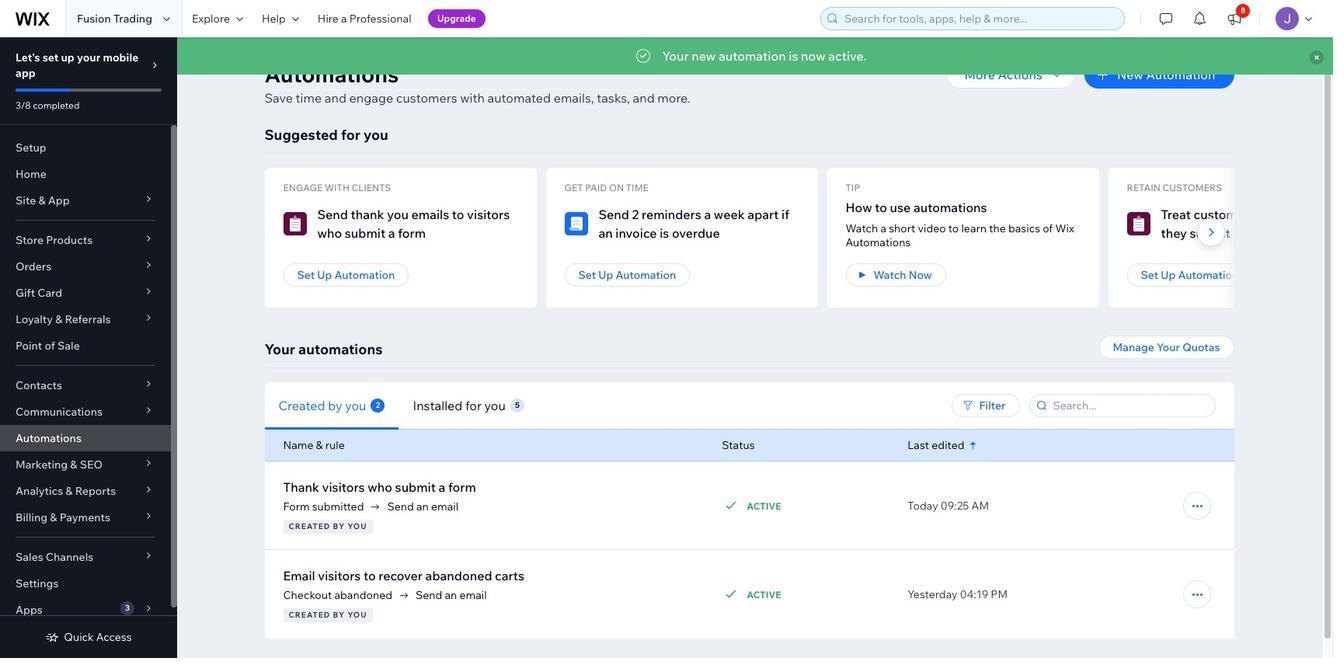 Task type: describe. For each thing, give the bounding box(es) containing it.
3/8
[[16, 99, 31, 111]]

get paid on time
[[565, 182, 649, 194]]

2 inside tab list
[[376, 400, 380, 410]]

your
[[77, 51, 100, 65]]

home link
[[0, 161, 171, 187]]

treat customers to a coupon w
[[1162, 207, 1334, 241]]

3 set up automation from the left
[[1141, 268, 1239, 282]]

app
[[48, 194, 70, 208]]

site & app
[[16, 194, 70, 208]]

who inside send thank you emails to visitors who submit a form
[[317, 225, 342, 241]]

suggested for you
[[265, 126, 388, 144]]

home
[[16, 167, 46, 181]]

visitors for email visitors to recover abandoned carts
[[318, 568, 361, 584]]

status
[[722, 438, 755, 452]]

tip how to use automations watch a short video to learn the basics of wix automations
[[846, 182, 1075, 250]]

if
[[782, 207, 790, 222]]

category image
[[565, 212, 588, 236]]

active for thank visitors who submit a form
[[747, 500, 782, 512]]

automations inside tip how to use automations watch a short video to learn the basics of wix automations
[[846, 236, 911, 250]]

watch inside tip how to use automations watch a short video to learn the basics of wix automations
[[846, 222, 879, 236]]

send 2 reminders a week apart if an invoice is overdue
[[599, 207, 790, 241]]

form
[[283, 500, 310, 514]]

retain customers
[[1127, 182, 1223, 194]]

new
[[692, 48, 716, 64]]

tasks,
[[597, 90, 630, 106]]

created by you
[[279, 398, 366, 413]]

list containing how to use automations
[[265, 168, 1334, 308]]

submitted
[[312, 500, 364, 514]]

checkout abandoned
[[283, 588, 393, 602]]

retain
[[1127, 182, 1161, 194]]

edited
[[932, 438, 965, 452]]

use
[[890, 200, 911, 215]]

orders
[[16, 260, 51, 274]]

an for carts
[[445, 588, 457, 602]]

2 inside send 2 reminders a week apart if an invoice is overdue
[[632, 207, 639, 222]]

fusion trading
[[77, 12, 152, 26]]

to for tip how to use automations watch a short video to learn the basics of wix automations
[[875, 200, 888, 215]]

overdue
[[672, 225, 720, 241]]

video
[[918, 222, 946, 236]]

site
[[16, 194, 36, 208]]

an for form
[[417, 500, 429, 514]]

3/8 completed
[[16, 99, 80, 111]]

now
[[909, 268, 933, 282]]

loyalty
[[16, 312, 53, 326]]

set up automation for an
[[579, 268, 677, 282]]

by for email
[[333, 610, 345, 620]]

automation for send 2 reminders a week apart if an invoice is overdue
[[616, 268, 677, 282]]

automations inside tip how to use automations watch a short video to learn the basics of wix automations
[[914, 200, 988, 215]]

created for thank
[[289, 522, 331, 532]]

of inside sidebar element
[[45, 339, 55, 353]]

treat
[[1162, 207, 1192, 222]]

created
[[279, 398, 325, 413]]

automations for automations
[[16, 431, 82, 445]]

more actions button
[[946, 61, 1076, 89]]

last
[[908, 438, 930, 452]]

04:19
[[960, 588, 989, 602]]

store
[[16, 233, 44, 247]]

thank
[[283, 480, 319, 495]]

store products button
[[0, 227, 171, 253]]

send an email for a
[[387, 500, 459, 514]]

your inside manage your quotas button
[[1157, 340, 1181, 354]]

set
[[43, 51, 59, 65]]

analytics
[[16, 484, 63, 498]]

customers
[[1163, 182, 1223, 194]]

communications
[[16, 405, 103, 419]]

new automation button
[[1085, 61, 1235, 89]]

recover
[[379, 568, 423, 584]]

actions
[[998, 67, 1043, 82]]

trading
[[113, 12, 152, 26]]

reminders
[[642, 207, 702, 222]]

apps
[[16, 603, 43, 617]]

billing & payments button
[[0, 504, 171, 531]]

more
[[965, 67, 996, 82]]

gift card button
[[0, 280, 171, 306]]

set up automation button for an
[[565, 264, 691, 287]]

by for thank
[[333, 522, 345, 532]]

billing & payments
[[16, 511, 110, 525]]

& for billing
[[50, 511, 57, 525]]

name & rule
[[283, 438, 345, 452]]

to for treat customers to a coupon w
[[1259, 207, 1271, 222]]

with
[[460, 90, 485, 106]]

submit inside send thank you emails to visitors who submit a form
[[345, 225, 386, 241]]

active.
[[829, 48, 867, 64]]

engage
[[349, 90, 393, 106]]

settings
[[16, 577, 59, 591]]

hire a professional link
[[308, 0, 421, 37]]

set up automation for submit
[[297, 268, 395, 282]]

visitors inside send thank you emails to visitors who submit a form
[[467, 207, 510, 222]]

send an email for abandoned
[[416, 588, 487, 602]]

loyalty & referrals button
[[0, 306, 171, 333]]

email for a
[[431, 500, 459, 514]]

1 vertical spatial abandoned
[[335, 588, 393, 602]]

automation
[[719, 48, 786, 64]]

automations link
[[0, 425, 171, 452]]

analytics & reports
[[16, 484, 116, 498]]

installed
[[413, 398, 463, 413]]

tab list containing created by you
[[265, 382, 756, 429]]

card
[[38, 286, 62, 300]]

now
[[801, 48, 826, 64]]

5
[[515, 400, 520, 410]]

created by you for thank
[[289, 522, 367, 532]]

to inside send thank you emails to visitors who submit a form
[[452, 207, 464, 222]]

a inside send thank you emails to visitors who submit a form
[[388, 225, 395, 241]]

3 up from the left
[[1161, 268, 1176, 282]]

set for treat customers to a coupon w
[[1141, 268, 1159, 282]]

gift card
[[16, 286, 62, 300]]

your for your new automation is now active.
[[663, 48, 689, 64]]

contacts button
[[0, 372, 171, 399]]

an inside send 2 reminders a week apart if an invoice is overdue
[[599, 225, 613, 241]]

help
[[262, 12, 286, 26]]

send inside send thank you emails to visitors who submit a form
[[317, 207, 348, 222]]

form submitted
[[283, 500, 364, 514]]

to left the "learn"
[[949, 222, 959, 236]]

set up automation button for submit
[[283, 264, 409, 287]]

a inside "treat customers to a coupon w"
[[1274, 207, 1281, 222]]

week
[[714, 207, 745, 222]]

you for who
[[348, 522, 367, 532]]

is inside send 2 reminders a week apart if an invoice is overdue
[[660, 225, 669, 241]]

& for loyalty
[[55, 312, 62, 326]]

1 vertical spatial who
[[368, 480, 393, 495]]

for for suggested
[[341, 126, 361, 144]]

coupon
[[1284, 207, 1328, 222]]

up for an
[[599, 268, 614, 282]]

filter
[[980, 399, 1006, 413]]

you for suggested
[[364, 126, 388, 144]]



Task type: locate. For each thing, give the bounding box(es) containing it.
filter button
[[952, 394, 1020, 417]]

visitors right "emails"
[[467, 207, 510, 222]]

1 horizontal spatial set
[[579, 268, 596, 282]]

0 vertical spatial for
[[341, 126, 361, 144]]

set for send thank you emails to visitors who submit a form
[[297, 268, 315, 282]]

suggested
[[265, 126, 338, 144]]

1 you from the top
[[348, 522, 367, 532]]

1 vertical spatial is
[[660, 225, 669, 241]]

customers inside "treat customers to a coupon w"
[[1194, 207, 1256, 222]]

how
[[846, 200, 873, 215]]

1 set from the left
[[297, 268, 315, 282]]

set up manage
[[1141, 268, 1159, 282]]

upgrade
[[437, 12, 476, 24]]

automation inside button
[[1147, 67, 1216, 82]]

1 horizontal spatial automations
[[914, 200, 988, 215]]

0 vertical spatial email
[[431, 500, 459, 514]]

0 horizontal spatial an
[[417, 500, 429, 514]]

you
[[364, 126, 388, 144], [387, 207, 409, 222], [345, 398, 366, 413], [485, 398, 506, 413]]

your left quotas in the right of the page
[[1157, 340, 1181, 354]]

1 vertical spatial by
[[333, 610, 345, 620]]

2 by from the top
[[333, 610, 345, 620]]

1 set up automation from the left
[[297, 268, 395, 282]]

to inside "treat customers to a coupon w"
[[1259, 207, 1271, 222]]

store products
[[16, 233, 93, 247]]

watch left now
[[874, 268, 907, 282]]

access
[[96, 630, 132, 644]]

customers inside automations save time and engage customers with automated emails, tasks, and more.
[[396, 90, 458, 106]]

an left invoice
[[599, 225, 613, 241]]

your inside the your new automation is now active. alert
[[663, 48, 689, 64]]

abandoned left 'carts'
[[426, 568, 492, 584]]

1 vertical spatial you
[[348, 610, 367, 620]]

you down engage
[[364, 126, 388, 144]]

clients
[[352, 182, 391, 194]]

automations up video
[[914, 200, 988, 215]]

quick access
[[64, 630, 132, 644]]

up
[[61, 51, 74, 65]]

0 horizontal spatial and
[[325, 90, 347, 106]]

you for send
[[387, 207, 409, 222]]

1 and from the left
[[325, 90, 347, 106]]

to left coupon
[[1259, 207, 1271, 222]]

category image for send
[[283, 212, 307, 236]]

and right time
[[325, 90, 347, 106]]

0 horizontal spatial email
[[431, 500, 459, 514]]

seo
[[80, 458, 103, 472]]

0 vertical spatial submit
[[345, 225, 386, 241]]

and
[[325, 90, 347, 106], [633, 90, 655, 106]]

0 vertical spatial by
[[333, 522, 345, 532]]

0 vertical spatial watch
[[846, 222, 879, 236]]

automation down thank at the top of page
[[335, 268, 395, 282]]

quick access button
[[45, 630, 132, 644]]

customers left the with
[[396, 90, 458, 106]]

manage your quotas button
[[1099, 336, 1235, 359]]

2 horizontal spatial your
[[1157, 340, 1181, 354]]

manage your quotas
[[1113, 340, 1221, 354]]

an down thank visitors who submit a form
[[417, 500, 429, 514]]

1 horizontal spatial customers
[[1194, 207, 1256, 222]]

2 set from the left
[[579, 268, 596, 282]]

is inside the your new automation is now active. alert
[[789, 48, 799, 64]]

2 set up automation from the left
[[579, 268, 677, 282]]

list
[[265, 168, 1334, 308]]

1 horizontal spatial of
[[1043, 222, 1053, 236]]

category image down engage
[[283, 212, 307, 236]]

automation for treat customers to a coupon w
[[1179, 268, 1239, 282]]

tip
[[846, 182, 861, 194]]

2 you from the top
[[348, 610, 367, 620]]

visitors up checkout abandoned
[[318, 568, 361, 584]]

form inside send thank you emails to visitors who submit a form
[[398, 225, 426, 241]]

2 horizontal spatial set
[[1141, 268, 1159, 282]]

professional
[[350, 12, 412, 26]]

gift
[[16, 286, 35, 300]]

& for name
[[316, 438, 323, 452]]

0 horizontal spatial form
[[398, 225, 426, 241]]

and left more.
[[633, 90, 655, 106]]

time
[[626, 182, 649, 194]]

set for send 2 reminders a week apart if an invoice is overdue
[[579, 268, 596, 282]]

8
[[1241, 5, 1246, 16]]

for inside tab list
[[466, 398, 482, 413]]

1 vertical spatial send an email
[[416, 588, 487, 602]]

you down "submitted"
[[348, 522, 367, 532]]

0 vertical spatial visitors
[[467, 207, 510, 222]]

sales
[[16, 550, 43, 564]]

set up automation button down invoice
[[565, 264, 691, 287]]

1 vertical spatial submit
[[395, 480, 436, 495]]

email for abandoned
[[460, 588, 487, 602]]

tab list
[[265, 382, 756, 429]]

created by you for email
[[289, 610, 367, 620]]

customers down customers
[[1194, 207, 1256, 222]]

1 vertical spatial created by you
[[289, 610, 367, 620]]

0 horizontal spatial automations
[[299, 340, 383, 358]]

fusion
[[77, 12, 111, 26]]

yesterday
[[908, 588, 958, 602]]

emails,
[[554, 90, 594, 106]]

0 vertical spatial of
[[1043, 222, 1053, 236]]

3 set from the left
[[1141, 268, 1159, 282]]

automations save time and engage customers with automated emails, tasks, and more.
[[265, 61, 691, 106]]

& for marketing
[[70, 458, 77, 472]]

created by you down checkout abandoned
[[289, 610, 367, 620]]

payments
[[60, 511, 110, 525]]

1 created by you from the top
[[289, 522, 367, 532]]

1 horizontal spatial is
[[789, 48, 799, 64]]

1 horizontal spatial your
[[663, 48, 689, 64]]

category image for treat
[[1127, 212, 1151, 236]]

1 vertical spatial active
[[747, 589, 782, 600]]

1 vertical spatial watch
[[874, 268, 907, 282]]

2 right by
[[376, 400, 380, 410]]

yesterday 04:19 pm
[[908, 588, 1008, 602]]

2 category image from the left
[[1127, 212, 1151, 236]]

0 vertical spatial an
[[599, 225, 613, 241]]

last edited
[[908, 438, 965, 452]]

created for email
[[289, 610, 331, 620]]

send an email
[[387, 500, 459, 514], [416, 588, 487, 602]]

set up automation button down thank at the top of page
[[283, 264, 409, 287]]

manage
[[1113, 340, 1155, 354]]

automated
[[488, 90, 551, 106]]

Search for tools, apps, help & more... field
[[840, 8, 1120, 30]]

1 horizontal spatial automations
[[265, 61, 399, 88]]

& left rule
[[316, 438, 323, 452]]

1 horizontal spatial and
[[633, 90, 655, 106]]

0 horizontal spatial automations
[[16, 431, 82, 445]]

1 vertical spatial for
[[466, 398, 482, 413]]

3 set up automation button from the left
[[1127, 264, 1253, 287]]

to for email visitors to recover abandoned carts
[[364, 568, 376, 584]]

learn
[[962, 222, 987, 236]]

by down "submitted"
[[333, 522, 345, 532]]

rule
[[326, 438, 345, 452]]

watch now
[[874, 268, 933, 282]]

referrals
[[65, 312, 111, 326]]

marketing
[[16, 458, 68, 472]]

send an email down thank visitors who submit a form
[[387, 500, 459, 514]]

1 horizontal spatial submit
[[395, 480, 436, 495]]

billing
[[16, 511, 48, 525]]

1 created from the top
[[289, 522, 331, 532]]

2 and from the left
[[633, 90, 655, 106]]

0 vertical spatial send an email
[[387, 500, 459, 514]]

created by you down form submitted
[[289, 522, 367, 532]]

category image down 'retain'
[[1127, 212, 1151, 236]]

automations for automations save time and engage customers with automated emails, tasks, and more.
[[265, 61, 399, 88]]

0 vertical spatial customers
[[396, 90, 458, 106]]

visitors up "submitted"
[[322, 480, 365, 495]]

a inside send 2 reminders a week apart if an invoice is overdue
[[705, 207, 711, 222]]

new automation
[[1118, 67, 1216, 82]]

an down email visitors to recover abandoned carts
[[445, 588, 457, 602]]

automation for send thank you emails to visitors who submit a form
[[335, 268, 395, 282]]

marketing & seo
[[16, 458, 103, 472]]

of left sale
[[45, 339, 55, 353]]

quick
[[64, 630, 94, 644]]

1 horizontal spatial set up automation
[[579, 268, 677, 282]]

Search... field
[[1049, 395, 1211, 417]]

1 horizontal spatial an
[[445, 588, 457, 602]]

1 vertical spatial email
[[460, 588, 487, 602]]

you for created
[[345, 398, 366, 413]]

& left 'seo'
[[70, 458, 77, 472]]

0 horizontal spatial is
[[660, 225, 669, 241]]

2 horizontal spatial up
[[1161, 268, 1176, 282]]

get
[[565, 182, 583, 194]]

set up automation down thank at the top of page
[[297, 268, 395, 282]]

1 vertical spatial an
[[417, 500, 429, 514]]

automations up by
[[299, 340, 383, 358]]

send an email down email visitors to recover abandoned carts
[[416, 588, 487, 602]]

0 horizontal spatial up
[[317, 268, 332, 282]]

0 horizontal spatial abandoned
[[335, 588, 393, 602]]

1 horizontal spatial abandoned
[[426, 568, 492, 584]]

created down 'form' at the left of the page
[[289, 522, 331, 532]]

automations inside automations link
[[16, 431, 82, 445]]

automation down invoice
[[616, 268, 677, 282]]

1 horizontal spatial form
[[448, 480, 476, 495]]

0 horizontal spatial set
[[297, 268, 315, 282]]

watch now button
[[846, 264, 947, 287]]

of left wix
[[1043, 222, 1053, 236]]

2 active from the top
[[747, 589, 782, 600]]

send inside send 2 reminders a week apart if an invoice is overdue
[[599, 207, 630, 222]]

2 up from the left
[[599, 268, 614, 282]]

0 vertical spatial active
[[747, 500, 782, 512]]

0 horizontal spatial category image
[[283, 212, 307, 236]]

1 up from the left
[[317, 268, 332, 282]]

visitors for thank visitors who submit a form
[[322, 480, 365, 495]]

send down engage with clients
[[317, 207, 348, 222]]

0 horizontal spatial customers
[[396, 90, 458, 106]]

0 horizontal spatial for
[[341, 126, 361, 144]]

abandoned down recover
[[335, 588, 393, 602]]

0 vertical spatial automations
[[265, 61, 399, 88]]

0 vertical spatial is
[[789, 48, 799, 64]]

site & app button
[[0, 187, 171, 214]]

0 horizontal spatial 2
[[376, 400, 380, 410]]

& left reports
[[66, 484, 73, 498]]

sale
[[58, 339, 80, 353]]

set down category image
[[579, 268, 596, 282]]

save
[[265, 90, 293, 106]]

1 horizontal spatial up
[[599, 268, 614, 282]]

point of sale
[[16, 339, 80, 353]]

1 category image from the left
[[283, 212, 307, 236]]

1 horizontal spatial email
[[460, 588, 487, 602]]

your for your automations
[[265, 340, 295, 358]]

automations inside automations save time and engage customers with automated emails, tasks, and more.
[[265, 61, 399, 88]]

automation right new
[[1147, 67, 1216, 82]]

0 horizontal spatial set up automation button
[[283, 264, 409, 287]]

you down checkout abandoned
[[348, 610, 367, 620]]

you right thank at the top of page
[[387, 207, 409, 222]]

of inside tip how to use automations watch a short video to learn the basics of wix automations
[[1043, 222, 1053, 236]]

your automations
[[265, 340, 383, 358]]

0 vertical spatial created by you
[[289, 522, 367, 532]]

watch inside watch now "button"
[[874, 268, 907, 282]]

2 vertical spatial visitors
[[318, 568, 361, 584]]

1 vertical spatial 2
[[376, 400, 380, 410]]

1 active from the top
[[747, 500, 782, 512]]

send
[[317, 207, 348, 222], [599, 207, 630, 222], [387, 500, 414, 514], [416, 588, 443, 602]]

send down thank visitors who submit a form
[[387, 500, 414, 514]]

0 vertical spatial automations
[[914, 200, 988, 215]]

0 vertical spatial abandoned
[[426, 568, 492, 584]]

set up automation
[[297, 268, 395, 282], [579, 268, 677, 282], [1141, 268, 1239, 282]]

2 created by you from the top
[[289, 610, 367, 620]]

name
[[283, 438, 314, 452]]

1 horizontal spatial set up automation button
[[565, 264, 691, 287]]

your new automation is now active. alert
[[177, 37, 1334, 75]]

0 horizontal spatial of
[[45, 339, 55, 353]]

0 vertical spatial who
[[317, 225, 342, 241]]

you for to
[[348, 610, 367, 620]]

1 vertical spatial automations
[[299, 340, 383, 358]]

2 horizontal spatial an
[[599, 225, 613, 241]]

emails
[[412, 207, 449, 222]]

0 horizontal spatial set up automation
[[297, 268, 395, 282]]

up for submit
[[317, 268, 332, 282]]

sidebar element
[[0, 37, 177, 658]]

a inside tip how to use automations watch a short video to learn the basics of wix automations
[[881, 222, 887, 236]]

analytics & reports button
[[0, 478, 171, 504]]

1 horizontal spatial who
[[368, 480, 393, 495]]

1 set up automation button from the left
[[283, 264, 409, 287]]

up
[[317, 268, 332, 282], [599, 268, 614, 282], [1161, 268, 1176, 282]]

& right site
[[38, 194, 46, 208]]

by
[[333, 522, 345, 532], [333, 610, 345, 620]]

0 vertical spatial you
[[348, 522, 367, 532]]

1 vertical spatial visitors
[[322, 480, 365, 495]]

automation down "treat customers to a coupon w"
[[1179, 268, 1239, 282]]

for for installed
[[466, 398, 482, 413]]

is down 'reminders'
[[660, 225, 669, 241]]

basics
[[1009, 222, 1041, 236]]

engage
[[283, 182, 323, 194]]

1 vertical spatial of
[[45, 339, 55, 353]]

1 by from the top
[[333, 522, 345, 532]]

am
[[972, 499, 990, 513]]

send down on
[[599, 207, 630, 222]]

2 horizontal spatial set up automation button
[[1127, 264, 1253, 287]]

is left now
[[789, 48, 799, 64]]

email down thank visitors who submit a form
[[431, 500, 459, 514]]

channels
[[46, 550, 94, 564]]

automations up watch now "button"
[[846, 236, 911, 250]]

2 vertical spatial an
[[445, 588, 457, 602]]

settings link
[[0, 571, 171, 597]]

quotas
[[1183, 340, 1221, 354]]

to right "emails"
[[452, 207, 464, 222]]

2 horizontal spatial set up automation
[[1141, 268, 1239, 282]]

0 vertical spatial form
[[398, 225, 426, 241]]

your left new
[[663, 48, 689, 64]]

by down checkout abandoned
[[333, 610, 345, 620]]

you inside send thank you emails to visitors who submit a form
[[387, 207, 409, 222]]

category image
[[283, 212, 307, 236], [1127, 212, 1151, 236]]

1 horizontal spatial category image
[[1127, 212, 1151, 236]]

automations
[[265, 61, 399, 88], [846, 236, 911, 250], [16, 431, 82, 445]]

1 horizontal spatial 2
[[632, 207, 639, 222]]

you for installed
[[485, 398, 506, 413]]

1 horizontal spatial for
[[466, 398, 482, 413]]

2 horizontal spatial automations
[[846, 236, 911, 250]]

1 vertical spatial automations
[[846, 236, 911, 250]]

watch down "how"
[[846, 222, 879, 236]]

& for analytics
[[66, 484, 73, 498]]

2 created from the top
[[289, 610, 331, 620]]

0 horizontal spatial your
[[265, 340, 295, 358]]

1 vertical spatial form
[[448, 480, 476, 495]]

you left the 5
[[485, 398, 506, 413]]

abandoned
[[426, 568, 492, 584], [335, 588, 393, 602]]

for right installed at the left bottom
[[466, 398, 482, 413]]

set
[[297, 268, 315, 282], [579, 268, 596, 282], [1141, 268, 1159, 282]]

1 vertical spatial customers
[[1194, 207, 1256, 222]]

today
[[908, 499, 939, 513]]

loyalty & referrals
[[16, 312, 111, 326]]

who
[[317, 225, 342, 241], [368, 480, 393, 495]]

& right loyalty
[[55, 312, 62, 326]]

on
[[609, 182, 624, 194]]

to left recover
[[364, 568, 376, 584]]

products
[[46, 233, 93, 247]]

& for site
[[38, 194, 46, 208]]

submit
[[345, 225, 386, 241], [395, 480, 436, 495]]

& inside popup button
[[70, 458, 77, 472]]

by
[[328, 398, 342, 413]]

set up your automations
[[297, 268, 315, 282]]

0 vertical spatial created
[[289, 522, 331, 532]]

2 vertical spatial automations
[[16, 431, 82, 445]]

active for email visitors to recover abandoned carts
[[747, 589, 782, 600]]

0 horizontal spatial who
[[317, 225, 342, 241]]

send down email visitors to recover abandoned carts
[[416, 588, 443, 602]]

to left use
[[875, 200, 888, 215]]

email down email visitors to recover abandoned carts
[[460, 588, 487, 602]]

0 horizontal spatial submit
[[345, 225, 386, 241]]

0 vertical spatial 2
[[632, 207, 639, 222]]

automations up the "marketing"
[[16, 431, 82, 445]]

created down checkout
[[289, 610, 331, 620]]

& right billing
[[50, 511, 57, 525]]

automations up time
[[265, 61, 399, 88]]

2 up invoice
[[632, 207, 639, 222]]

2
[[632, 207, 639, 222], [376, 400, 380, 410]]

your up created
[[265, 340, 295, 358]]

set up automation button down treat on the top right of page
[[1127, 264, 1253, 287]]

automations
[[914, 200, 988, 215], [299, 340, 383, 358]]

set up automation down treat on the top right of page
[[1141, 268, 1239, 282]]

contacts
[[16, 379, 62, 393]]

apart
[[748, 207, 779, 222]]

set up automation down invoice
[[579, 268, 677, 282]]

carts
[[495, 568, 525, 584]]

communications button
[[0, 399, 171, 425]]

for down engage
[[341, 126, 361, 144]]

you right by
[[345, 398, 366, 413]]

2 set up automation button from the left
[[565, 264, 691, 287]]

engage with clients
[[283, 182, 391, 194]]

1 vertical spatial created
[[289, 610, 331, 620]]

active
[[747, 500, 782, 512], [747, 589, 782, 600]]



Task type: vqa. For each thing, say whether or not it's contained in the screenshot.
Settings link
yes



